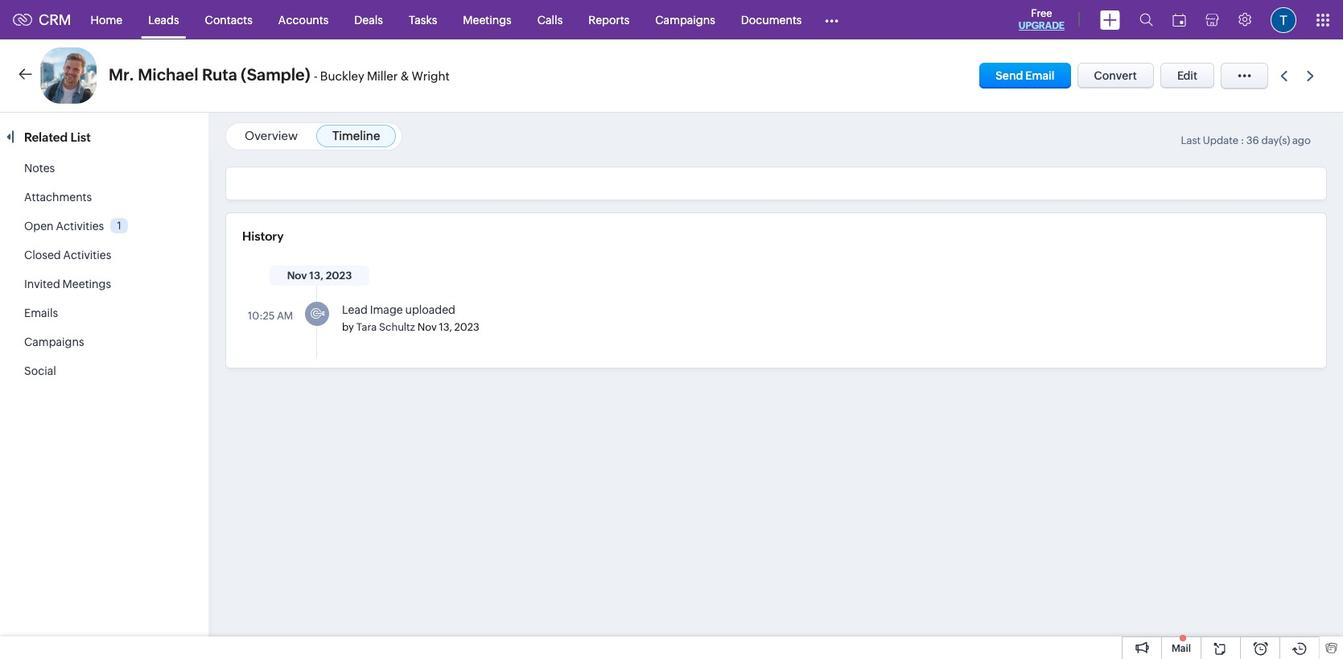 Task type: vqa. For each thing, say whether or not it's contained in the screenshot.
field
no



Task type: locate. For each thing, give the bounding box(es) containing it.
lead image uploaded by tara schultz nov 13, 2023
[[342, 303, 479, 333]]

campaigns
[[655, 13, 715, 26], [24, 336, 84, 348]]

previous record image
[[1280, 70, 1287, 81]]

convert button
[[1077, 63, 1154, 89]]

day(s)
[[1261, 134, 1290, 146]]

last update : 36 day(s) ago
[[1181, 134, 1311, 146]]

last
[[1181, 134, 1201, 146]]

0 vertical spatial campaigns
[[655, 13, 715, 26]]

send
[[996, 69, 1023, 82]]

meetings
[[463, 13, 512, 26], [62, 278, 111, 290]]

meetings down closed activities at top
[[62, 278, 111, 290]]

2023 up lead
[[326, 270, 352, 282]]

2023 down uploaded
[[454, 321, 479, 333]]

timeline
[[332, 129, 380, 142]]

2023
[[326, 270, 352, 282], [454, 321, 479, 333]]

create menu image
[[1100, 10, 1120, 29]]

36
[[1246, 134, 1259, 146]]

1 vertical spatial nov
[[417, 321, 437, 333]]

1 horizontal spatial 13,
[[439, 321, 452, 333]]

open
[[24, 220, 54, 233]]

campaigns link down 'emails'
[[24, 336, 84, 348]]

list
[[70, 130, 91, 144]]

edit button
[[1160, 63, 1214, 89]]

meetings link
[[450, 0, 524, 39]]

mail
[[1172, 643, 1191, 654]]

0 vertical spatial 2023
[[326, 270, 352, 282]]

(sample)
[[241, 65, 310, 84]]

1 vertical spatial 2023
[[454, 321, 479, 333]]

0 vertical spatial activities
[[56, 220, 104, 233]]

closed activities
[[24, 249, 111, 262]]

history
[[242, 229, 284, 243]]

1 vertical spatial 13,
[[439, 321, 452, 333]]

deals
[[354, 13, 383, 26]]

0 horizontal spatial 13,
[[309, 270, 323, 282]]

nov down uploaded
[[417, 321, 437, 333]]

13,
[[309, 270, 323, 282], [439, 321, 452, 333]]

wright
[[412, 69, 450, 83]]

update
[[1203, 134, 1239, 146]]

0 vertical spatial campaigns link
[[642, 0, 728, 39]]

campaigns down 'emails'
[[24, 336, 84, 348]]

activities
[[56, 220, 104, 233], [63, 249, 111, 262]]

0 horizontal spatial nov
[[287, 270, 307, 282]]

13, inside lead image uploaded by tara schultz nov 13, 2023
[[439, 321, 452, 333]]

activities for closed activities
[[63, 249, 111, 262]]

attachments link
[[24, 191, 92, 204]]

nov up am
[[287, 270, 307, 282]]

send email button
[[979, 63, 1071, 89]]

10:25 am
[[248, 310, 293, 322]]

Other Modules field
[[815, 7, 849, 33]]

send email
[[996, 69, 1055, 82]]

by
[[342, 321, 354, 333]]

overview link
[[245, 129, 298, 142]]

reports
[[588, 13, 629, 26]]

meetings left calls link
[[463, 13, 512, 26]]

1 vertical spatial campaigns
[[24, 336, 84, 348]]

edit
[[1177, 69, 1197, 82]]

0 horizontal spatial meetings
[[62, 278, 111, 290]]

crm
[[39, 11, 71, 28]]

1 horizontal spatial nov
[[417, 321, 437, 333]]

1 horizontal spatial 2023
[[454, 321, 479, 333]]

activities up closed activities at top
[[56, 220, 104, 233]]

profile image
[[1271, 7, 1296, 33]]

1 horizontal spatial meetings
[[463, 13, 512, 26]]

timeline link
[[332, 129, 380, 142]]

leads link
[[135, 0, 192, 39]]

1 horizontal spatial campaigns
[[655, 13, 715, 26]]

0 horizontal spatial campaigns link
[[24, 336, 84, 348]]

campaigns link right reports
[[642, 0, 728, 39]]

0 horizontal spatial campaigns
[[24, 336, 84, 348]]

image
[[370, 303, 403, 316]]

nov
[[287, 270, 307, 282], [417, 321, 437, 333]]

activities up invited meetings
[[63, 249, 111, 262]]

deals link
[[341, 0, 396, 39]]

reports link
[[576, 0, 642, 39]]

contacts link
[[192, 0, 265, 39]]

10:25
[[248, 310, 275, 322]]

calls
[[537, 13, 563, 26]]

campaigns right reports link
[[655, 13, 715, 26]]

:
[[1241, 134, 1244, 146]]

1 vertical spatial activities
[[63, 249, 111, 262]]

emails link
[[24, 307, 58, 319]]

1 vertical spatial campaigns link
[[24, 336, 84, 348]]

1 horizontal spatial campaigns link
[[642, 0, 728, 39]]

campaigns link
[[642, 0, 728, 39], [24, 336, 84, 348]]



Task type: describe. For each thing, give the bounding box(es) containing it.
miller
[[367, 69, 398, 83]]

email
[[1025, 69, 1055, 82]]

tasks link
[[396, 0, 450, 39]]

closed
[[24, 249, 61, 262]]

documents link
[[728, 0, 815, 39]]

calls link
[[524, 0, 576, 39]]

0 horizontal spatial 2023
[[326, 270, 352, 282]]

michael
[[138, 65, 198, 84]]

convert
[[1094, 69, 1137, 82]]

free upgrade
[[1019, 7, 1065, 31]]

social link
[[24, 365, 56, 377]]

search element
[[1130, 0, 1163, 39]]

tasks
[[409, 13, 437, 26]]

documents
[[741, 13, 802, 26]]

related
[[24, 130, 68, 144]]

nov inside lead image uploaded by tara schultz nov 13, 2023
[[417, 321, 437, 333]]

invited
[[24, 278, 60, 290]]

calendar image
[[1172, 13, 1186, 26]]

0 vertical spatial nov
[[287, 270, 307, 282]]

related list
[[24, 130, 93, 144]]

schultz
[[379, 321, 415, 333]]

uploaded
[[405, 303, 455, 316]]

accounts link
[[265, 0, 341, 39]]

crm link
[[13, 11, 71, 28]]

1 vertical spatial meetings
[[62, 278, 111, 290]]

ago
[[1292, 134, 1311, 146]]

tara
[[356, 321, 377, 333]]

0 vertical spatial 13,
[[309, 270, 323, 282]]

notes
[[24, 162, 55, 175]]

notes link
[[24, 162, 55, 175]]

closed activities link
[[24, 249, 111, 262]]

lead
[[342, 303, 368, 316]]

accounts
[[278, 13, 329, 26]]

next record image
[[1307, 70, 1317, 81]]

profile element
[[1261, 0, 1306, 39]]

home link
[[78, 0, 135, 39]]

ruta
[[202, 65, 237, 84]]

invited meetings link
[[24, 278, 111, 290]]

0 vertical spatial meetings
[[463, 13, 512, 26]]

free
[[1031, 7, 1052, 19]]

emails
[[24, 307, 58, 319]]

nov 13, 2023
[[287, 270, 352, 282]]

attachments
[[24, 191, 92, 204]]

home
[[91, 13, 122, 26]]

-
[[314, 69, 318, 83]]

social
[[24, 365, 56, 377]]

leads
[[148, 13, 179, 26]]

invited meetings
[[24, 278, 111, 290]]

overview
[[245, 129, 298, 142]]

create menu element
[[1090, 0, 1130, 39]]

open activities link
[[24, 220, 104, 233]]

activities for open activities
[[56, 220, 104, 233]]

mr. michael ruta (sample) - buckley miller & wright
[[109, 65, 450, 84]]

2023 inside lead image uploaded by tara schultz nov 13, 2023
[[454, 321, 479, 333]]

mr.
[[109, 65, 134, 84]]

upgrade
[[1019, 20, 1065, 31]]

&
[[400, 69, 409, 83]]

buckley
[[320, 69, 364, 83]]

open activities
[[24, 220, 104, 233]]

1
[[117, 220, 121, 232]]

search image
[[1139, 13, 1153, 27]]

contacts
[[205, 13, 253, 26]]

am
[[277, 310, 293, 322]]



